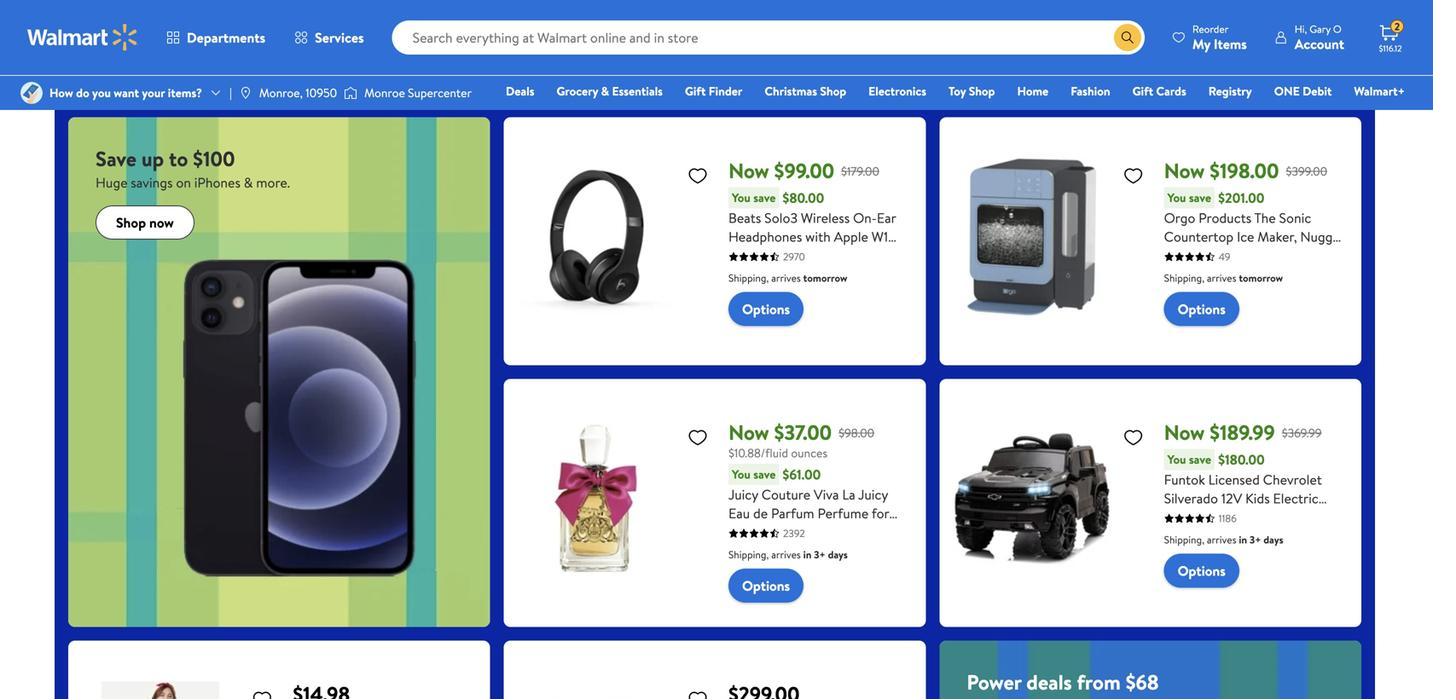 Task type: describe. For each thing, give the bounding box(es) containing it.
account
[[1295, 35, 1345, 53]]

$116.12
[[1379, 43, 1402, 54]]

orgo
[[1165, 209, 1196, 227]]

besties!
[[821, 18, 872, 39]]

eau
[[729, 504, 750, 523]]

how do you want your items?
[[49, 84, 202, 101]]

options for $189.99
[[1178, 562, 1226, 581]]

funtok
[[1165, 471, 1206, 489]]

maker,
[[1258, 227, 1298, 246]]

walmart+ link
[[1347, 82, 1413, 100]]

with inside you save $80.00 beats solo3 wireless on-ear headphones with apple w1 headphone chip - black
[[806, 227, 831, 246]]

0 horizontal spatial shop now
[[116, 213, 174, 232]]

toy shop link
[[941, 82, 1003, 100]]

you save $80.00 beats solo3 wireless on-ear headphones with apple w1 headphone chip - black
[[729, 189, 896, 265]]

grocery
[[557, 83, 598, 99]]

christmas
[[765, 83, 818, 99]]

49
[[1219, 250, 1231, 264]]

wireless
[[801, 209, 850, 227]]

you for now $198.00
[[1168, 190, 1187, 206]]

|
[[230, 84, 232, 101]]

2
[[1395, 19, 1401, 34]]

finder
[[709, 83, 743, 99]]

 image for monroe supercenter
[[344, 84, 358, 102]]

parfum
[[771, 504, 815, 523]]

$61.00
[[783, 466, 821, 484]]

hi,
[[1295, 22, 1308, 36]]

kids
[[1246, 489, 1270, 508]]

tomorrow for now $99.00
[[804, 271, 848, 286]]

la
[[843, 486, 856, 504]]

add to favorites list, juicy couture viva la juicy eau de parfum perfume for women, 3.4 oz image
[[688, 427, 708, 449]]

with inside you save $180.00 funtok licensed chevrolet silverado 12v kids electric powered ride on toy car with remote control & music player, black
[[1315, 508, 1340, 527]]

w1
[[872, 227, 888, 246]]

remote
[[1165, 527, 1211, 546]]

deals
[[1027, 669, 1072, 697]]

$68
[[1126, 669, 1159, 697]]

headphone
[[729, 246, 797, 265]]

from
[[1077, 669, 1121, 697]]

beats
[[729, 209, 761, 227]]

viva
[[814, 486, 839, 504]]

0 horizontal spatial shop now button
[[96, 206, 194, 240]]

gift for gift cards
[[1133, 83, 1154, 99]]

my
[[1193, 35, 1211, 53]]

shipping, for $198.00
[[1165, 271, 1205, 286]]

ear
[[877, 209, 896, 227]]

monroe, 10950
[[259, 84, 337, 101]]

essentials
[[612, 83, 663, 99]]

the
[[1255, 209, 1276, 227]]

monroe
[[364, 84, 405, 101]]

you for now $99.00
[[732, 190, 751, 206]]

save for $198.00
[[1189, 190, 1212, 206]]

gift cards
[[1133, 83, 1187, 99]]

car
[[1290, 508, 1311, 527]]

now $198.00 $399.00
[[1165, 157, 1328, 185]]

gift for gift finder
[[685, 83, 706, 99]]

more.
[[256, 173, 290, 192]]

departments button
[[152, 17, 280, 58]]

power deals from $68
[[967, 669, 1159, 697]]

now for $198.00
[[1165, 157, 1205, 185]]

monroe,
[[259, 84, 303, 101]]

shipping, for $189.99
[[1165, 533, 1205, 547]]

arrives for $99.00
[[772, 271, 801, 286]]

chevrolet
[[1264, 471, 1323, 489]]

Search search field
[[392, 20, 1145, 55]]

arrives down 2392
[[772, 548, 801, 562]]

sonic
[[1280, 209, 1312, 227]]

nugget
[[1301, 227, 1346, 246]]

reorder my items
[[1193, 22, 1247, 53]]

licensed
[[1209, 471, 1260, 489]]

& right grocery
[[601, 83, 609, 99]]

now $37.00 $98.00 $10.88/fluid ounces you save $61.00 juicy couture viva la juicy eau de parfum perfume for women, 3.4 oz
[[729, 419, 889, 542]]

blue
[[1219, 246, 1245, 265]]

shop inside christmas shop link
[[820, 83, 847, 99]]

tomorrow for now $198.00
[[1239, 271, 1284, 286]]

0 horizontal spatial ice
[[1165, 246, 1182, 265]]

music
[[1276, 527, 1310, 546]]

last minute gifts to pamper your fam & besties!
[[558, 18, 872, 39]]

home link
[[1010, 82, 1057, 100]]

for
[[872, 504, 889, 523]]

shipping, arrives tomorrow for $99.00
[[729, 271, 848, 286]]

up
[[142, 145, 164, 173]]

$98.00
[[839, 425, 875, 441]]

options for $198.00
[[1178, 300, 1226, 319]]

player,
[[1165, 546, 1204, 565]]

couture
[[762, 486, 811, 504]]

options link for $198.00
[[1165, 292, 1240, 326]]

last
[[558, 18, 585, 39]]

now $189.99 $369.99
[[1165, 419, 1322, 447]]

fashion
[[1071, 83, 1111, 99]]

save inside the now $37.00 $98.00 $10.88/fluid ounces you save $61.00 juicy couture viva la juicy eau de parfum perfume for women, 3.4 oz
[[754, 466, 776, 483]]

options link for $189.99
[[1165, 554, 1240, 588]]

save for $99.00
[[754, 190, 776, 206]]

$37.00
[[774, 419, 832, 447]]

$100
[[193, 145, 235, 173]]

1 juicy from the left
[[729, 486, 759, 504]]

one debit
[[1275, 83, 1332, 99]]

arrives for $189.99
[[1207, 533, 1237, 547]]

 image for monroe, 10950
[[239, 86, 252, 100]]

you
[[92, 84, 111, 101]]

options for $99.00
[[742, 300, 790, 319]]

now $99.00 $179.00
[[729, 157, 880, 185]]

2 juicy from the left
[[859, 486, 888, 504]]

minute
[[589, 18, 636, 39]]

christmas shop link
[[757, 82, 854, 100]]

shipping, down women,
[[729, 548, 769, 562]]

reorder
[[1193, 22, 1229, 36]]

one
[[1275, 83, 1300, 99]]

& inside you save $180.00 funtok licensed chevrolet silverado 12v kids electric powered ride on toy car with remote control & music player, black
[[1264, 527, 1273, 546]]

registry link
[[1201, 82, 1260, 100]]

to inside save up to $100 huge savings on iphones & more.
[[169, 145, 188, 173]]

control
[[1215, 527, 1260, 546]]

1 horizontal spatial ice
[[1237, 227, 1255, 246]]

save up to $100 huge savings on iphones & more.
[[96, 145, 290, 192]]

savings
[[131, 173, 173, 192]]

toy shop
[[949, 83, 995, 99]]

$198.00
[[1210, 157, 1280, 185]]

3+ for save
[[1250, 533, 1262, 547]]

$189.99
[[1210, 419, 1275, 447]]

arrives for $198.00
[[1207, 271, 1237, 286]]

electronics
[[869, 83, 927, 99]]



Task type: vqa. For each thing, say whether or not it's contained in the screenshot.
The
yes



Task type: locate. For each thing, give the bounding box(es) containing it.
1 vertical spatial 3+
[[814, 548, 826, 562]]

& left music
[[1264, 527, 1273, 546]]

options link
[[729, 292, 804, 326], [1165, 292, 1240, 326], [1165, 554, 1240, 588], [729, 569, 804, 603]]

perfume
[[818, 504, 869, 523]]

Walmart Site-Wide search field
[[392, 20, 1145, 55]]

options link down type,
[[1165, 292, 1240, 326]]

0 horizontal spatial juicy
[[729, 486, 759, 504]]

want
[[114, 84, 139, 101]]

1 vertical spatial shop now button
[[96, 206, 194, 240]]

0 vertical spatial days
[[1264, 533, 1284, 547]]

with
[[806, 227, 831, 246], [1315, 508, 1340, 527]]

items?
[[168, 84, 202, 101]]

2 shipping, arrives tomorrow from the left
[[1165, 271, 1284, 286]]

your left fam at the top right of the page
[[745, 18, 774, 39]]

ice
[[1237, 227, 1255, 246], [1165, 246, 1182, 265]]

2392
[[783, 527, 805, 541]]

do
[[76, 84, 89, 101]]

shop inside toy shop link
[[969, 83, 995, 99]]

 image right |
[[239, 86, 252, 100]]

0 vertical spatial now
[[719, 60, 744, 79]]

save for $189.99
[[1189, 451, 1212, 468]]

3+
[[1250, 533, 1262, 547], [814, 548, 826, 562]]

solo3
[[765, 209, 798, 227]]

0 horizontal spatial now
[[149, 213, 174, 232]]

on
[[176, 173, 191, 192], [1249, 508, 1264, 527]]

0 vertical spatial 3+
[[1250, 533, 1262, 547]]

&
[[807, 18, 817, 39], [601, 83, 609, 99], [244, 173, 253, 192], [1264, 527, 1273, 546]]

cards
[[1157, 83, 1187, 99]]

1 tomorrow from the left
[[804, 271, 848, 286]]

tomorrow down blue
[[1239, 271, 1284, 286]]

your
[[745, 18, 774, 39], [142, 84, 165, 101]]

type,
[[1185, 246, 1216, 265]]

10950
[[306, 84, 337, 101]]

toy right the electronics
[[949, 83, 966, 99]]

juicy right "la" on the right of the page
[[859, 486, 888, 504]]

options link down women,
[[729, 569, 804, 603]]

add to favorites list, funtok licensed chevrolet silverado 12v kids electric powered ride on toy car with remote control & music player, black image
[[1124, 427, 1144, 449]]

1 vertical spatial days
[[828, 548, 848, 562]]

0 horizontal spatial with
[[806, 227, 831, 246]]

now up beats
[[729, 157, 770, 185]]

1 horizontal spatial with
[[1315, 508, 1340, 527]]

1 vertical spatial with
[[1315, 508, 1340, 527]]

now for $189.99
[[1165, 419, 1205, 447]]

2 tomorrow from the left
[[1239, 271, 1284, 286]]

in for save
[[1239, 533, 1248, 547]]

1 horizontal spatial tomorrow
[[1239, 271, 1284, 286]]

on inside save up to $100 huge savings on iphones & more.
[[176, 173, 191, 192]]

0 horizontal spatial days
[[828, 548, 848, 562]]

shop now down savings
[[116, 213, 174, 232]]

in for $37.00
[[804, 548, 812, 562]]

1 horizontal spatial gift
[[1133, 83, 1154, 99]]

options down type,
[[1178, 300, 1226, 319]]

gift finder
[[685, 83, 743, 99]]

to
[[672, 18, 687, 39], [169, 145, 188, 173]]

 image left how
[[20, 82, 43, 104]]

$180.00
[[1219, 451, 1265, 469]]

on-
[[853, 209, 877, 227]]

shipping, arrives tomorrow down 49
[[1165, 271, 1284, 286]]

shipping, down headphone
[[729, 271, 769, 286]]

1 horizontal spatial now
[[719, 60, 744, 79]]

you down $10.88/fluid
[[732, 466, 751, 483]]

days
[[1264, 533, 1284, 547], [828, 548, 848, 562]]

0 vertical spatial with
[[806, 227, 831, 246]]

0 horizontal spatial shipping, arrives tomorrow
[[729, 271, 848, 286]]

you inside you save $80.00 beats solo3 wireless on-ear headphones with apple w1 headphone chip - black
[[732, 190, 751, 206]]

shop now up gift finder link
[[686, 60, 744, 79]]

options link for $99.00
[[729, 292, 804, 326]]

1 vertical spatial your
[[142, 84, 165, 101]]

oz
[[802, 523, 819, 542]]

on right savings
[[176, 173, 191, 192]]

2 gift from the left
[[1133, 83, 1154, 99]]

add to favorites list, beats solo3 wireless on-ear headphones with apple w1 headphone chip - black image
[[688, 165, 708, 187]]

1 vertical spatial in
[[804, 548, 812, 562]]

now down savings
[[149, 213, 174, 232]]

departments
[[187, 28, 265, 47]]

shipping, arrives tomorrow down 2970
[[729, 271, 848, 286]]

de
[[754, 504, 768, 523]]

shipping, arrives in 3+ days
[[1165, 533, 1284, 547], [729, 548, 848, 562]]

in
[[1239, 533, 1248, 547], [804, 548, 812, 562]]

1 horizontal spatial shop now button
[[673, 56, 757, 83]]

shop now button down savings
[[96, 206, 194, 240]]

0 vertical spatial shipping, arrives in 3+ days
[[1165, 533, 1284, 547]]

on right ride
[[1249, 508, 1264, 527]]

shipping, arrives in 3+ days for $37.00
[[729, 548, 848, 562]]

now
[[729, 157, 770, 185], [1165, 157, 1205, 185], [729, 419, 770, 447], [1165, 419, 1205, 447]]

save up solo3
[[754, 190, 776, 206]]

shop down the huge
[[116, 213, 146, 232]]

now up finder
[[719, 60, 744, 79]]

0 horizontal spatial gift
[[685, 83, 706, 99]]

days for now $189.99
[[1264, 533, 1284, 547]]

now for $99.00
[[729, 157, 770, 185]]

o
[[1334, 22, 1342, 36]]

home
[[1018, 83, 1049, 99]]

1 vertical spatial shop now
[[116, 213, 174, 232]]

save inside you save $80.00 beats solo3 wireless on-ear headphones with apple w1 headphone chip - black
[[754, 190, 776, 206]]

with right car
[[1315, 508, 1340, 527]]

1 horizontal spatial black
[[1207, 546, 1239, 565]]

1 horizontal spatial shop now
[[686, 60, 744, 79]]

pamper
[[690, 18, 741, 39]]

$201.00
[[1219, 189, 1265, 207]]

to right gifts
[[672, 18, 687, 39]]

0 horizontal spatial toy
[[949, 83, 966, 99]]

days right control
[[1264, 533, 1284, 547]]

0 horizontal spatial tomorrow
[[804, 271, 848, 286]]

juicy up women,
[[729, 486, 759, 504]]

you up funtok
[[1168, 451, 1187, 468]]

now up funtok
[[1165, 419, 1205, 447]]

products
[[1199, 209, 1252, 227]]

now up the orgo
[[1165, 157, 1205, 185]]

0 horizontal spatial your
[[142, 84, 165, 101]]

you up the orgo
[[1168, 190, 1187, 206]]

ice left type,
[[1165, 246, 1182, 265]]

0 horizontal spatial black
[[840, 246, 871, 265]]

& left the more.
[[244, 173, 253, 192]]

electronics link
[[861, 82, 934, 100]]

countertop
[[1165, 227, 1234, 246]]

save up the orgo
[[1189, 190, 1212, 206]]

0 horizontal spatial in
[[804, 548, 812, 562]]

christmas shop
[[765, 83, 847, 99]]

arrives down 2970
[[772, 271, 801, 286]]

0 vertical spatial to
[[672, 18, 687, 39]]

0 vertical spatial on
[[176, 173, 191, 192]]

shipping, down powered
[[1165, 533, 1205, 547]]

1 horizontal spatial toy
[[1267, 508, 1287, 527]]

 image right 10950
[[344, 84, 358, 102]]

shipping, arrives in 3+ days down 1186
[[1165, 533, 1284, 547]]

1 horizontal spatial to
[[672, 18, 687, 39]]

options down headphone
[[742, 300, 790, 319]]

0 vertical spatial black
[[840, 246, 871, 265]]

items
[[1214, 35, 1247, 53]]

shop now button
[[673, 56, 757, 83], [96, 206, 194, 240]]

shipping, arrives tomorrow for $198.00
[[1165, 271, 1284, 286]]

3+ for $37.00
[[814, 548, 826, 562]]

1 horizontal spatial on
[[1249, 508, 1264, 527]]

1 horizontal spatial shipping, arrives tomorrow
[[1165, 271, 1284, 286]]

save up funtok
[[1189, 451, 1212, 468]]

options down women,
[[742, 577, 790, 596]]

with left -
[[806, 227, 831, 246]]

in down ride
[[1239, 533, 1248, 547]]

you
[[732, 190, 751, 206], [1168, 190, 1187, 206], [1168, 451, 1187, 468], [732, 466, 751, 483]]

black inside you save $180.00 funtok licensed chevrolet silverado 12v kids electric powered ride on toy car with remote control & music player, black
[[1207, 546, 1239, 565]]

shipping,
[[729, 271, 769, 286], [1165, 271, 1205, 286], [1165, 533, 1205, 547], [729, 548, 769, 562]]

on inside you save $180.00 funtok licensed chevrolet silverado 12v kids electric powered ride on toy car with remote control & music player, black
[[1249, 508, 1264, 527]]

iphones
[[194, 173, 241, 192]]

tomorrow down -
[[804, 271, 848, 286]]

0 horizontal spatial  image
[[20, 82, 43, 104]]

registry
[[1209, 83, 1252, 99]]

$10.88/fluid
[[729, 445, 788, 462]]

1 horizontal spatial in
[[1239, 533, 1248, 547]]

shop up gift finder link
[[686, 60, 716, 79]]

& right fam at the top right of the page
[[807, 18, 817, 39]]

0 horizontal spatial shipping, arrives in 3+ days
[[729, 548, 848, 562]]

0 horizontal spatial on
[[176, 173, 191, 192]]

fam
[[778, 18, 803, 39]]

one debit link
[[1267, 82, 1340, 100]]

walmart+
[[1355, 83, 1405, 99]]

shipping, for $99.00
[[729, 271, 769, 286]]

$99.00
[[774, 157, 835, 185]]

add to favorites list, joyspun women's long sleeve tee and joggers sleep set with headband, 3-piece pajama set, sizes s-3x image
[[252, 689, 272, 700]]

you inside you save $201.00 orgo products the sonic countertop ice maker, nugget ice type, blue
[[1168, 190, 1187, 206]]

black inside you save $80.00 beats solo3 wireless on-ear headphones with apple w1 headphone chip - black
[[840, 246, 871, 265]]

black right -
[[840, 246, 871, 265]]

0 vertical spatial your
[[745, 18, 774, 39]]

0 vertical spatial shop now button
[[673, 56, 757, 83]]

1 vertical spatial toy
[[1267, 508, 1287, 527]]

1 vertical spatial shipping, arrives in 3+ days
[[729, 548, 848, 562]]

you for now $189.99
[[1168, 451, 1187, 468]]

3+ down oz
[[814, 548, 826, 562]]

you inside you save $180.00 funtok licensed chevrolet silverado 12v kids electric powered ride on toy car with remote control & music player, black
[[1168, 451, 1187, 468]]

1 vertical spatial black
[[1207, 546, 1239, 565]]

shop left home
[[969, 83, 995, 99]]

add to favorites list, straight talk apple iphone 12, 64gb, black- prepaid smartphone [locked to straight talk] image
[[688, 689, 708, 700]]

gift left finder
[[685, 83, 706, 99]]

hi, gary o account
[[1295, 22, 1345, 53]]

black down 1186
[[1207, 546, 1239, 565]]

shipping, down type,
[[1165, 271, 1205, 286]]

options link down remote
[[1165, 554, 1240, 588]]

1 horizontal spatial your
[[745, 18, 774, 39]]

0 horizontal spatial 3+
[[814, 548, 826, 562]]

now right 'add to favorites list, juicy couture viva la juicy eau de parfum perfume for women, 3.4 oz' image on the bottom left
[[729, 419, 770, 447]]

powered
[[1165, 508, 1216, 527]]

shop now button down last minute gifts to pamper your fam & besties!
[[673, 56, 757, 83]]

ice left the
[[1237, 227, 1255, 246]]

shop
[[686, 60, 716, 79], [820, 83, 847, 99], [969, 83, 995, 99], [116, 213, 146, 232]]

days down perfume
[[828, 548, 848, 562]]

shipping, arrives in 3+ days down 2392
[[729, 548, 848, 562]]

you up beats
[[732, 190, 751, 206]]

toy inside you save $180.00 funtok licensed chevrolet silverado 12v kids electric powered ride on toy car with remote control & music player, black
[[1267, 508, 1287, 527]]

save down $10.88/fluid
[[754, 466, 776, 483]]

1 horizontal spatial shipping, arrives in 3+ days
[[1165, 533, 1284, 547]]

days for now $37.00
[[828, 548, 848, 562]]

supercenter
[[408, 84, 472, 101]]

1 vertical spatial to
[[169, 145, 188, 173]]

options link down headphone
[[729, 292, 804, 326]]

 image
[[20, 82, 43, 104], [344, 84, 358, 102], [239, 86, 252, 100]]

0 vertical spatial shop now
[[686, 60, 744, 79]]

options down remote
[[1178, 562, 1226, 581]]

deals link
[[498, 82, 542, 100]]

power
[[967, 669, 1022, 697]]

arrives down 1186
[[1207, 533, 1237, 547]]

to right up
[[169, 145, 188, 173]]

search icon image
[[1121, 31, 1135, 44]]

in down oz
[[804, 548, 812, 562]]

tomorrow
[[804, 271, 848, 286], [1239, 271, 1284, 286]]

your right 'want'
[[142, 84, 165, 101]]

0 vertical spatial toy
[[949, 83, 966, 99]]

1 horizontal spatial  image
[[239, 86, 252, 100]]

 image for how do you want your items?
[[20, 82, 43, 104]]

$399.00
[[1286, 163, 1328, 179]]

gary
[[1310, 22, 1331, 36]]

1 shipping, arrives tomorrow from the left
[[729, 271, 848, 286]]

now inside the now $37.00 $98.00 $10.88/fluid ounces you save $61.00 juicy couture viva la juicy eau de parfum perfume for women, 3.4 oz
[[729, 419, 770, 447]]

toy left car
[[1267, 508, 1287, 527]]

apple
[[834, 227, 869, 246]]

gift finder link
[[678, 82, 750, 100]]

you inside the now $37.00 $98.00 $10.88/fluid ounces you save $61.00 juicy couture viva la juicy eau de parfum perfume for women, 3.4 oz
[[732, 466, 751, 483]]

& inside save up to $100 huge savings on iphones & more.
[[244, 173, 253, 192]]

options
[[742, 300, 790, 319], [1178, 300, 1226, 319], [1178, 562, 1226, 581], [742, 577, 790, 596]]

shop right christmas
[[820, 83, 847, 99]]

save inside you save $201.00 orgo products the sonic countertop ice maker, nugget ice type, blue
[[1189, 190, 1212, 206]]

0 horizontal spatial to
[[169, 145, 188, 173]]

1 horizontal spatial days
[[1264, 533, 1284, 547]]

1 vertical spatial on
[[1249, 508, 1264, 527]]

save inside you save $180.00 funtok licensed chevrolet silverado 12v kids electric powered ride on toy car with remote control & music player, black
[[1189, 451, 1212, 468]]

3+ left music
[[1250, 533, 1262, 547]]

gifts
[[639, 18, 669, 39]]

silverado
[[1165, 489, 1219, 508]]

$80.00
[[783, 189, 825, 207]]

gift left cards in the top right of the page
[[1133, 83, 1154, 99]]

1 horizontal spatial juicy
[[859, 486, 888, 504]]

women,
[[729, 523, 777, 542]]

0 vertical spatial in
[[1239, 533, 1248, 547]]

shipping, arrives in 3+ days for save
[[1165, 533, 1284, 547]]

now for $37.00
[[729, 419, 770, 447]]

black
[[840, 246, 871, 265], [1207, 546, 1239, 565]]

deals
[[506, 83, 535, 99]]

services
[[315, 28, 364, 47]]

1 horizontal spatial 3+
[[1250, 533, 1262, 547]]

1 vertical spatial now
[[149, 213, 174, 232]]

1 gift from the left
[[685, 83, 706, 99]]

save
[[96, 145, 137, 173]]

arrives down 49
[[1207, 271, 1237, 286]]

walmart image
[[27, 24, 138, 51]]

add to favorites list, orgo products the sonic countertop ice maker, nugget ice type, blue image
[[1124, 165, 1144, 187]]

2 horizontal spatial  image
[[344, 84, 358, 102]]



